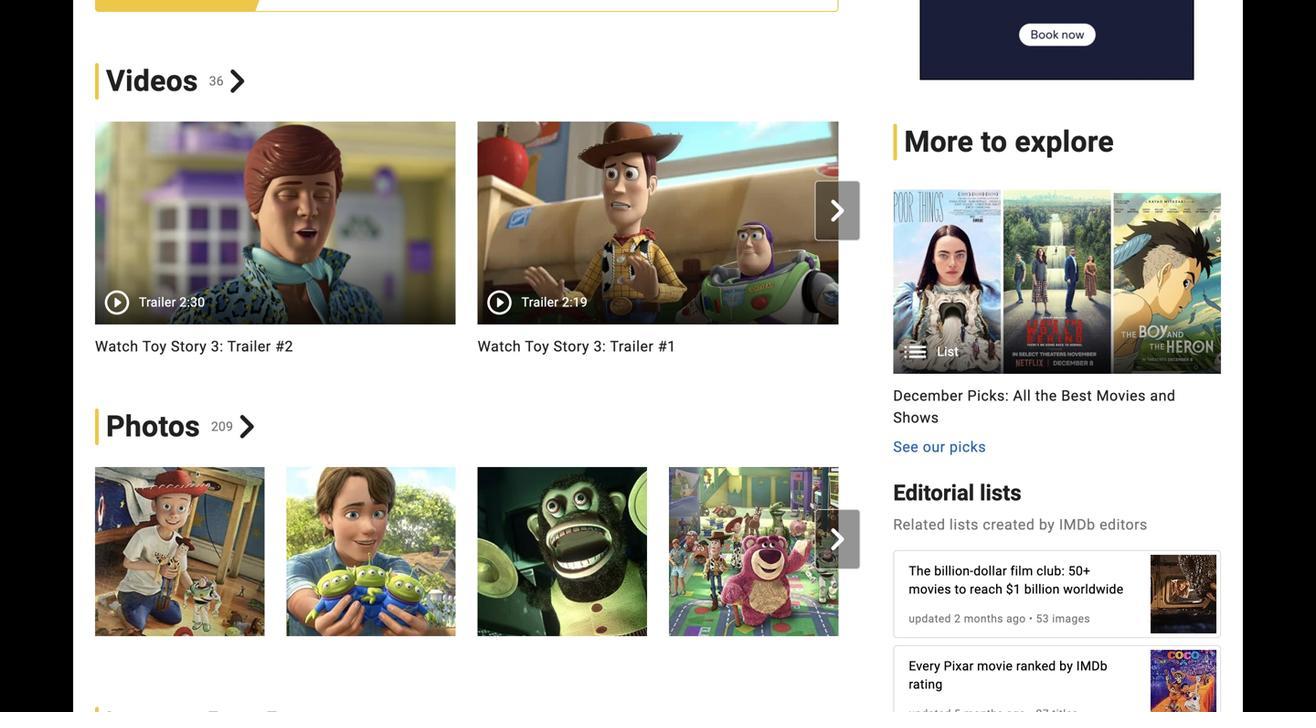 Task type: vqa. For each thing, say whether or not it's contained in the screenshot.
Watch corresponding to Watch Toy Story 3: Trailer #1
yes



Task type: locate. For each thing, give the bounding box(es) containing it.
by inside every pixar movie ranked by imdb rating
[[1060, 659, 1074, 674]]

0 horizontal spatial by
[[1040, 516, 1056, 534]]

more to explore
[[905, 125, 1115, 159]]

0 horizontal spatial 3:
[[211, 338, 224, 355]]

list link
[[894, 190, 1222, 374]]

1 watch from the left
[[95, 338, 139, 355]]

1 3: from the left
[[211, 338, 224, 355]]

2 horizontal spatial watch
[[861, 338, 904, 355]]

#1
[[658, 338, 676, 355]]

chevron right inline image for videos
[[827, 200, 849, 222]]

frank welker in toy story 3 (2010) image
[[478, 467, 647, 637]]

created
[[983, 516, 1036, 534]]

related lists created by imdb editors
[[894, 516, 1148, 534]]

see our picks button
[[894, 436, 987, 458]]

editors
[[1100, 516, 1148, 534]]

toy story 3: trailer #2 image
[[95, 121, 456, 325]]

1 vertical spatial imdb
[[1077, 659, 1108, 674]]

group containing december picks: all the best movies and shows
[[894, 190, 1222, 458]]

reach
[[970, 582, 1003, 597]]

rating
[[909, 677, 943, 692]]

2 story from the left
[[554, 338, 590, 355]]

0 horizontal spatial story
[[171, 338, 207, 355]]

to right the more
[[981, 125, 1008, 159]]

1 vertical spatial by
[[1060, 659, 1074, 674]]

1 story from the left
[[171, 338, 207, 355]]

by right ranked
[[1060, 659, 1074, 674]]

lists
[[980, 480, 1022, 506], [950, 516, 979, 534]]

by right created
[[1040, 516, 1056, 534]]

1 horizontal spatial toy
[[525, 338, 550, 355]]

2:19
[[562, 295, 588, 310]]

ago
[[1007, 613, 1026, 626]]

0 horizontal spatial lists
[[950, 516, 979, 534]]

advertisement region
[[921, 0, 1195, 80]]

lists up created
[[980, 480, 1022, 506]]

movie
[[978, 659, 1013, 674]]

toy
[[142, 338, 167, 355], [525, 338, 550, 355], [908, 338, 933, 355]]

to down billion-
[[955, 582, 967, 597]]

worldwide
[[1064, 582, 1124, 597]]

john morris and jeff pidgeon in toy story 3 (2010) image
[[287, 467, 456, 637]]

1 toy from the left
[[142, 338, 167, 355]]

3 watch from the left
[[861, 338, 904, 355]]

trailer
[[139, 295, 176, 310], [522, 295, 559, 310], [228, 338, 271, 355], [610, 338, 654, 355]]

1 horizontal spatial watch
[[478, 338, 521, 355]]

to
[[981, 125, 1008, 159], [955, 582, 967, 597]]

watch for watch toy story 3
[[861, 338, 904, 355]]

trailer 2:30 group
[[95, 121, 456, 325]]

1 vertical spatial to
[[955, 582, 967, 597]]

2 watch from the left
[[478, 338, 521, 355]]

all
[[1014, 388, 1032, 405]]

laura dern and dewanda wise in jurassic world dominion (2022) image
[[1151, 546, 1217, 643]]

watch inside watch toy story 3: trailer #2 link
[[95, 338, 139, 355]]

#2
[[275, 338, 294, 355]]

december
[[894, 388, 964, 405]]

53
[[1037, 613, 1050, 626]]

toy down trailer 2:19
[[525, 338, 550, 355]]

toy down trailer 2:30
[[142, 338, 167, 355]]

watch
[[95, 338, 139, 355], [478, 338, 521, 355], [861, 338, 904, 355]]

imdb down images
[[1077, 659, 1108, 674]]

0 horizontal spatial toy
[[142, 338, 167, 355]]

shows
[[894, 409, 940, 427]]

photos
[[106, 409, 200, 444]]

tom hanks, joan cusack, michael keaton, tim allen, ned beatty, john ratzenberger, wallace shawn, jodi benson, blake clark, estelle harris, jeff pidgeon, and don rickles in toy story 3 (2010) image
[[669, 467, 839, 637]]

1 vertical spatial lists
[[950, 516, 979, 534]]

2 3: from the left
[[594, 338, 607, 355]]

best
[[1062, 388, 1093, 405]]

movies
[[909, 582, 952, 597]]

movies
[[1097, 388, 1147, 405]]

story down 2:30
[[171, 338, 207, 355]]

toy inside 'group'
[[525, 338, 550, 355]]

0 horizontal spatial to
[[955, 582, 967, 597]]

toy for watch toy story 3: trailer #2
[[142, 338, 167, 355]]

videos
[[106, 64, 198, 98]]

watch toy story 3 group
[[861, 121, 1222, 357]]

group
[[73, 121, 1222, 357], [861, 121, 1222, 325], [894, 190, 1222, 458], [73, 467, 1030, 637]]

chevron right inline image
[[226, 69, 249, 93], [827, 200, 849, 222], [827, 529, 849, 551]]

3: left #1
[[594, 338, 607, 355]]

3: inside 'group'
[[594, 338, 607, 355]]

2 vertical spatial chevron right inline image
[[827, 529, 849, 551]]

story left 3
[[937, 338, 973, 355]]

1 horizontal spatial by
[[1060, 659, 1074, 674]]

0 vertical spatial to
[[981, 125, 1008, 159]]

3 story from the left
[[937, 338, 973, 355]]

2 toy from the left
[[525, 338, 550, 355]]

2 horizontal spatial toy
[[908, 338, 933, 355]]

1 horizontal spatial 3:
[[594, 338, 607, 355]]

2 horizontal spatial story
[[937, 338, 973, 355]]

trailer left 2:30
[[139, 295, 176, 310]]

watch inside watch toy story 3: trailer #1 link
[[478, 338, 521, 355]]

story inside watch toy story 3: trailer #2 link
[[171, 338, 207, 355]]

imdb left editors
[[1060, 516, 1096, 534]]

0 horizontal spatial watch
[[95, 338, 139, 355]]

story inside watch toy story 3: trailer #1 link
[[554, 338, 590, 355]]

every pixar movie ranked by imdb rating
[[909, 659, 1108, 692]]

watch toy story 3
[[861, 338, 985, 355]]

toy left list
[[908, 338, 933, 355]]

see
[[894, 439, 919, 456]]

0 vertical spatial by
[[1040, 516, 1056, 534]]

3:
[[211, 338, 224, 355], [594, 338, 607, 355]]

imdb
[[1060, 516, 1096, 534], [1077, 659, 1108, 674]]

1 vertical spatial chevron right inline image
[[827, 200, 849, 222]]

1 horizontal spatial lists
[[980, 480, 1022, 506]]

film
[[1011, 564, 1034, 579]]

lists for editorial
[[980, 480, 1022, 506]]

watch inside watch toy story 3 link
[[861, 338, 904, 355]]

by
[[1040, 516, 1056, 534], [1060, 659, 1074, 674]]

3: for #2
[[211, 338, 224, 355]]

3
[[977, 338, 985, 355]]

story down 2:19
[[554, 338, 590, 355]]

explore
[[1015, 125, 1115, 159]]

story
[[171, 338, 207, 355], [554, 338, 590, 355], [937, 338, 973, 355]]

images
[[1053, 613, 1091, 626]]

trailer left #2 at top
[[228, 338, 271, 355]]

lists down editorial lists
[[950, 516, 979, 534]]

3 toy from the left
[[908, 338, 933, 355]]

the
[[1036, 388, 1058, 405]]

0 vertical spatial lists
[[980, 480, 1022, 506]]

story inside watch toy story 3 link
[[937, 338, 973, 355]]

3: left #2 at top
[[211, 338, 224, 355]]

1 horizontal spatial story
[[554, 338, 590, 355]]



Task type: describe. For each thing, give the bounding box(es) containing it.
every pixar movie ranked by imdb rating link
[[895, 641, 1221, 712]]

0 vertical spatial imdb
[[1060, 516, 1096, 534]]

picks:
[[968, 388, 1010, 405]]

toy story 3: trailer #1 image
[[478, 121, 839, 325]]

months
[[964, 613, 1004, 626]]

209
[[211, 419, 233, 434]]

pixar
[[944, 659, 974, 674]]

the billion-dollar film club: 50+ movies to reach $1 billion worldwide
[[909, 564, 1124, 597]]

$1
[[1007, 582, 1021, 597]]

editorial
[[894, 480, 975, 506]]

imdb inside every pixar movie ranked by imdb rating
[[1077, 659, 1108, 674]]

dollar
[[974, 564, 1008, 579]]

production art image
[[894, 190, 1222, 374]]

chevron right inline image for photos
[[827, 529, 849, 551]]

watch toy story 3 link
[[861, 335, 1222, 357]]

the
[[909, 564, 931, 579]]

watch toy story 3: trailer #1
[[478, 338, 676, 355]]

more
[[905, 125, 974, 159]]

tom hanks, joan cusack, r. lee ermey, tim allen, wallace shawn, john morris, and jeff pidgeon in toy story 3 (2010) image
[[95, 467, 265, 637]]

group containing watch toy story 3: trailer #2
[[73, 121, 1222, 357]]

every
[[909, 659, 941, 674]]

watch toy story 3: trailer #2
[[95, 338, 294, 355]]

ranked
[[1017, 659, 1057, 674]]

see our picks
[[894, 439, 987, 456]]

list
[[938, 345, 959, 360]]

updated
[[909, 613, 952, 626]]

watch toy story 3: trailer #2 group
[[95, 121, 456, 357]]

trailer 2:19 link
[[478, 121, 839, 324]]

december picks: all the best movies and shows
[[894, 388, 1176, 427]]

club:
[[1037, 564, 1065, 579]]

watch for watch toy story 3: trailer #2
[[95, 338, 139, 355]]

trailer left #1
[[610, 338, 654, 355]]

chevron right inline image
[[235, 415, 259, 439]]

watch toy story 3: trailer #1 group
[[478, 121, 839, 357]]

list group
[[894, 190, 1222, 374]]

december picks: all the best movies and shows link
[[894, 385, 1222, 429]]

trailer left 2:19
[[522, 295, 559, 310]]

watch toy story 3: trailer #1 link
[[478, 335, 839, 357]]

trailer 2:19 group
[[478, 121, 839, 325]]

tom hanks, joan cusack, tim allen, ned beatty, john ratzenberger, wallace shawn, jack angel, blake clark, john cygan, jan rabson, estelle harris, and don rickles in toy story 3 (2010) image
[[861, 467, 1030, 637]]

watch for watch toy story 3: trailer #1
[[478, 338, 521, 355]]

updated 2 months ago • 53 images
[[909, 613, 1091, 626]]

50+
[[1069, 564, 1091, 579]]

toy for watch toy story 3: trailer #1
[[525, 338, 550, 355]]

story for #1
[[554, 338, 590, 355]]

trailer 2:30 link
[[95, 121, 456, 324]]

and
[[1151, 388, 1176, 405]]

2:30
[[180, 295, 205, 310]]

editorial lists
[[894, 480, 1022, 506]]

related
[[894, 516, 946, 534]]

trailer 2:19
[[522, 295, 588, 310]]

•
[[1030, 613, 1034, 626]]

our
[[923, 439, 946, 456]]

1 horizontal spatial to
[[981, 125, 1008, 159]]

36
[[209, 73, 224, 88]]

2
[[955, 613, 961, 626]]

billion
[[1025, 582, 1060, 597]]

toy story 3 image
[[861, 121, 1222, 325]]

3: for #1
[[594, 338, 607, 355]]

to inside the billion-dollar film club: 50+ movies to reach $1 billion worldwide
[[955, 582, 967, 597]]

picks
[[950, 439, 987, 456]]

0 vertical spatial chevron right inline image
[[226, 69, 249, 93]]

billion-
[[935, 564, 974, 579]]

alfonso arau, benjamin bratt, alanna ubach, gael garcía bernal, dyana ortelli, herbert siguenza, and anthony gonzalez in coco (2017) image
[[1151, 641, 1217, 712]]

story for #2
[[171, 338, 207, 355]]

lists for related
[[950, 516, 979, 534]]

watch toy story 3: trailer #2 link
[[95, 335, 456, 357]]

toy for watch toy story 3
[[908, 338, 933, 355]]

trailer 2:30
[[139, 295, 205, 310]]



